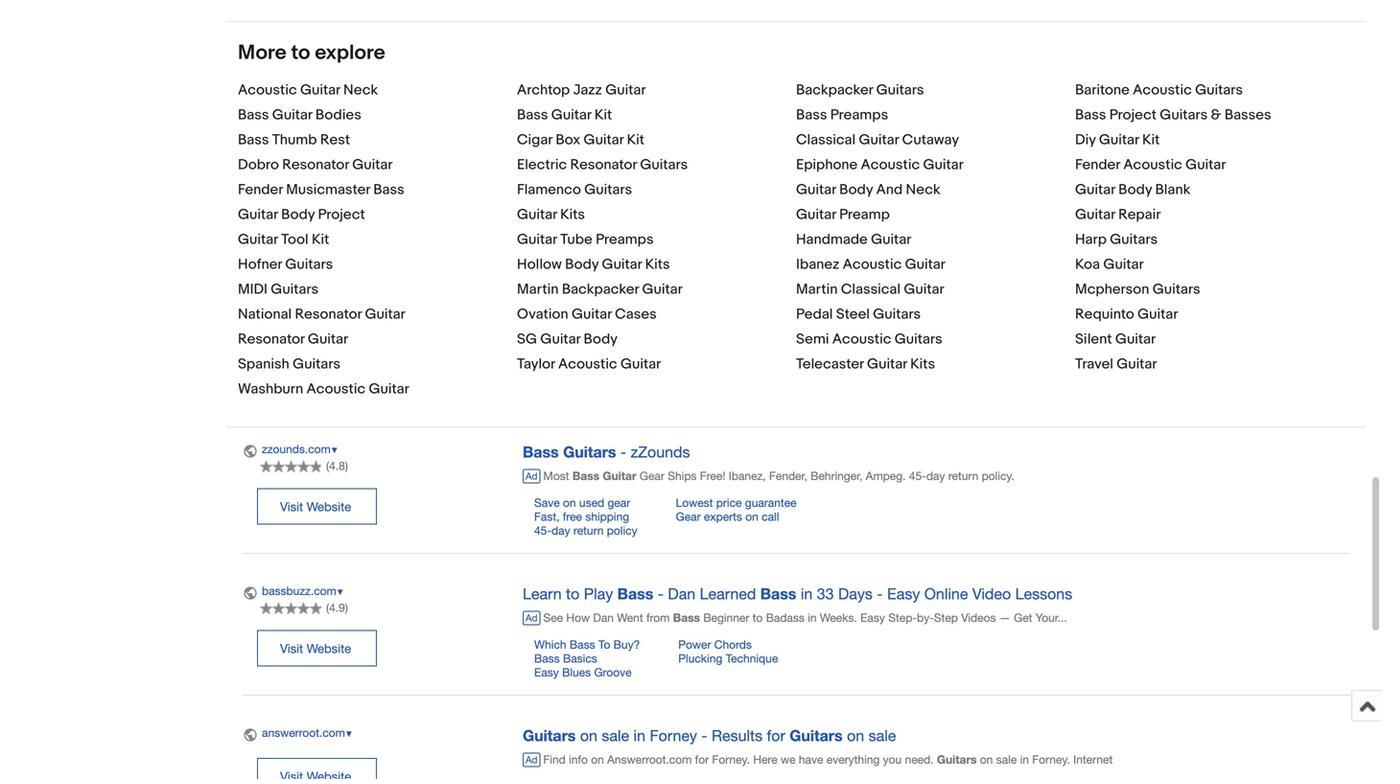 Task type: locate. For each thing, give the bounding box(es) containing it.
preamps up 'hollow body guitar kits' link
[[596, 231, 654, 248]]

acoustic up and
[[861, 156, 920, 174]]

acoustic inside baritone acoustic guitars bass guitar bodies
[[1133, 81, 1192, 99]]

martin backpacker guitar link
[[517, 281, 683, 298]]

guitar tube preamps link
[[517, 231, 654, 248]]

bass up "diy"
[[1075, 106, 1106, 124]]

classical up epiphone
[[796, 131, 856, 149]]

1 vertical spatial classical
[[841, 281, 901, 298]]

kit right the tool
[[312, 231, 329, 248]]

pedal steel guitars
[[796, 306, 921, 323]]

guitars
[[876, 81, 924, 99], [1195, 81, 1243, 99], [1160, 106, 1208, 124], [640, 156, 688, 174], [584, 181, 632, 199], [1110, 231, 1158, 248], [285, 256, 333, 273], [271, 281, 319, 298], [1153, 281, 1200, 298], [873, 306, 921, 323], [895, 331, 942, 348], [293, 356, 341, 373]]

0 vertical spatial preamps
[[830, 106, 888, 124]]

mcpherson
[[1075, 281, 1149, 298]]

thumb
[[272, 131, 317, 149]]

1 martin from the left
[[517, 281, 559, 298]]

harp
[[1075, 231, 1107, 248]]

pedal
[[796, 306, 833, 323]]

silent guitar spanish guitars
[[238, 331, 1156, 373]]

jazz
[[573, 81, 602, 99]]

box
[[556, 131, 580, 149]]

bass right "musicmaster"
[[373, 181, 404, 199]]

guitars left the '&'
[[1160, 106, 1208, 124]]

1 horizontal spatial preamps
[[830, 106, 888, 124]]

0 horizontal spatial preamps
[[596, 231, 654, 248]]

backpacker
[[796, 81, 873, 99], [562, 281, 639, 298]]

martin
[[517, 281, 559, 298], [796, 281, 838, 298]]

archtop jazz guitar
[[517, 81, 646, 99]]

fender acoustic guitar link
[[1075, 156, 1226, 174]]

resonator down national
[[238, 331, 305, 348]]

requinto guitar link
[[1075, 306, 1178, 323]]

body up preamp
[[839, 181, 873, 199]]

hollow
[[517, 256, 562, 273]]

acoustic for epiphone acoustic guitar
[[861, 156, 920, 174]]

backpacker down 'hollow body guitar kits' link
[[562, 281, 639, 298]]

fender down "diy"
[[1075, 156, 1120, 174]]

dobro
[[238, 156, 279, 174]]

bass up epiphone
[[796, 106, 827, 124]]

kit up fender acoustic guitar link
[[1142, 131, 1160, 149]]

acoustic inside fender acoustic guitar fender musicmaster bass
[[1123, 156, 1182, 174]]

1 vertical spatial neck
[[906, 181, 941, 199]]

guitars down 'hofner guitars' link
[[271, 281, 319, 298]]

resonator inside requinto guitar resonator guitar
[[238, 331, 305, 348]]

fender musicmaster bass link
[[238, 181, 404, 199]]

guitar kits
[[517, 206, 585, 223]]

2 martin from the left
[[796, 281, 838, 298]]

acoustic guitar neck link
[[238, 81, 378, 99]]

body up the tool
[[281, 206, 315, 223]]

1 horizontal spatial project
[[1110, 106, 1157, 124]]

resonator up resonator guitar link at the top of the page
[[295, 306, 362, 323]]

fender down dobro
[[238, 181, 283, 199]]

0 horizontal spatial project
[[318, 206, 365, 223]]

acoustic up bass project guitars & basses link
[[1133, 81, 1192, 99]]

project
[[1110, 106, 1157, 124], [318, 206, 365, 223]]

kits
[[560, 206, 585, 223], [645, 256, 670, 273], [910, 356, 935, 373]]

1 horizontal spatial fender
[[1075, 156, 1120, 174]]

guitar tool kit link
[[238, 231, 329, 248]]

ibanez
[[796, 256, 840, 273]]

cigar box guitar kit link
[[517, 131, 645, 149]]

martin down hollow
[[517, 281, 559, 298]]

acoustic down spanish guitars link
[[306, 381, 366, 398]]

hofner
[[238, 256, 282, 273]]

guitar preamp link
[[796, 206, 890, 223]]

acoustic for taylor acoustic guitar
[[558, 356, 617, 373]]

0 vertical spatial project
[[1110, 106, 1157, 124]]

diy
[[1075, 131, 1096, 149]]

kit down jazz
[[595, 106, 612, 124]]

classical guitar cutaway
[[796, 131, 959, 149]]

epiphone acoustic guitar link
[[796, 156, 964, 174]]

harp guitars hofner guitars
[[238, 231, 1158, 273]]

0 horizontal spatial backpacker
[[562, 281, 639, 298]]

silent
[[1075, 331, 1112, 348]]

1 horizontal spatial martin
[[796, 281, 838, 298]]

bass
[[238, 106, 269, 124], [517, 106, 548, 124], [796, 106, 827, 124], [1075, 106, 1106, 124], [238, 131, 269, 149], [373, 181, 404, 199]]

0 vertical spatial backpacker
[[796, 81, 873, 99]]

guitars up the '&'
[[1195, 81, 1243, 99]]

kits down flamenco guitars link at the top left
[[560, 206, 585, 223]]

telecaster guitar kits link
[[796, 356, 935, 373]]

acoustic inside travel guitar washburn acoustic guitar
[[306, 381, 366, 398]]

classical
[[796, 131, 856, 149], [841, 281, 901, 298]]

rest
[[320, 131, 350, 149]]

national
[[238, 306, 292, 323]]

diy guitar kit link
[[1075, 131, 1160, 149]]

&
[[1211, 106, 1221, 124]]

acoustic up guitar body blank link
[[1123, 156, 1182, 174]]

preamps
[[830, 106, 888, 124], [596, 231, 654, 248]]

body for hollow body guitar kits
[[565, 256, 599, 273]]

handmade guitar link
[[796, 231, 912, 248]]

resonator inside 'diy guitar kit dobro resonator guitar'
[[282, 156, 349, 174]]

guitars up requinto guitar link
[[1153, 281, 1200, 298]]

neck
[[343, 81, 378, 99], [906, 181, 941, 199]]

1 vertical spatial project
[[318, 206, 365, 223]]

0 horizontal spatial kits
[[560, 206, 585, 223]]

0 vertical spatial kits
[[560, 206, 585, 223]]

acoustic for semi acoustic guitars
[[832, 331, 891, 348]]

guitars inside the silent guitar spanish guitars
[[293, 356, 341, 373]]

more
[[238, 40, 287, 65]]

classical guitar cutaway link
[[796, 131, 959, 149]]

martin for martin backpacker guitar
[[517, 281, 559, 298]]

guitar inside the silent guitar spanish guitars
[[1115, 331, 1156, 348]]

0 horizontal spatial martin
[[517, 281, 559, 298]]

midi
[[238, 281, 268, 298]]

guitars inside baritone acoustic guitars bass guitar bodies
[[1195, 81, 1243, 99]]

koa
[[1075, 256, 1100, 273]]

spanish guitars link
[[238, 356, 341, 373]]

acoustic down sg guitar body link
[[558, 356, 617, 373]]

guitar repair guitar tool kit
[[238, 206, 1161, 248]]

1 vertical spatial fender
[[238, 181, 283, 199]]

spanish
[[238, 356, 289, 373]]

project up diy guitar kit link
[[1110, 106, 1157, 124]]

resonator up fender musicmaster bass link
[[282, 156, 349, 174]]

ovation guitar cases
[[517, 306, 657, 323]]

guitar
[[300, 81, 340, 99], [605, 81, 646, 99], [272, 106, 312, 124], [551, 106, 591, 124], [584, 131, 624, 149], [859, 131, 899, 149], [1099, 131, 1139, 149], [352, 156, 393, 174], [923, 156, 964, 174], [1186, 156, 1226, 174], [796, 181, 836, 199], [1075, 181, 1115, 199], [238, 206, 278, 223], [517, 206, 557, 223], [796, 206, 836, 223], [1075, 206, 1115, 223], [238, 231, 278, 248], [517, 231, 557, 248], [871, 231, 912, 248], [602, 256, 642, 273], [905, 256, 946, 273], [1103, 256, 1144, 273], [642, 281, 683, 298], [904, 281, 944, 298], [365, 306, 406, 323], [572, 306, 612, 323], [1138, 306, 1178, 323], [308, 331, 348, 348], [540, 331, 580, 348], [1115, 331, 1156, 348], [621, 356, 661, 373], [867, 356, 907, 373], [1117, 356, 1157, 373], [369, 381, 409, 398]]

backpacker up bass preamps
[[796, 81, 873, 99]]

kit inside the guitar repair guitar tool kit
[[312, 231, 329, 248]]

0 vertical spatial fender
[[1075, 156, 1120, 174]]

project down "musicmaster"
[[318, 206, 365, 223]]

neck right and
[[906, 181, 941, 199]]

2 vertical spatial kits
[[910, 356, 935, 373]]

1 vertical spatial kits
[[645, 256, 670, 273]]

resonator guitar link
[[238, 331, 348, 348]]

body down guitar tube preamps link
[[565, 256, 599, 273]]

guitar kits link
[[517, 206, 585, 223]]

1 vertical spatial preamps
[[596, 231, 654, 248]]

0 vertical spatial neck
[[343, 81, 378, 99]]

guitars inside bass project guitars & basses bass thumb rest
[[1160, 106, 1208, 124]]

cases
[[615, 306, 657, 323]]

martin backpacker guitar
[[517, 281, 683, 298]]

kits up cases
[[645, 256, 670, 273]]

resonator down cigar box guitar kit
[[570, 156, 637, 174]]

silent guitar link
[[1075, 331, 1156, 348]]

guitars inside 'koa guitar midi guitars'
[[271, 281, 319, 298]]

classical down ibanez acoustic guitar link
[[841, 281, 901, 298]]

epiphone
[[796, 156, 858, 174]]

body up repair
[[1118, 181, 1152, 199]]

1 horizontal spatial neck
[[906, 181, 941, 199]]

body for guitar body blank guitar body project
[[1118, 181, 1152, 199]]

neck up bodies
[[343, 81, 378, 99]]

kit inside 'diy guitar kit dobro resonator guitar'
[[1142, 131, 1160, 149]]

guitars up washburn acoustic guitar link
[[293, 356, 341, 373]]

kits down semi acoustic guitars link
[[910, 356, 935, 373]]

flamenco guitars link
[[517, 181, 632, 199]]

bass up bass thumb rest link
[[238, 106, 269, 124]]

dobro resonator guitar link
[[238, 156, 393, 174]]

guitar body and neck link
[[796, 181, 941, 199]]

preamps down backpacker guitars link
[[830, 106, 888, 124]]

hofner guitars link
[[238, 256, 333, 273]]

acoustic down 'pedal steel guitars'
[[832, 331, 891, 348]]

martin down 'ibanez'
[[796, 281, 838, 298]]

acoustic up martin classical guitar
[[843, 256, 902, 273]]

1 horizontal spatial backpacker
[[796, 81, 873, 99]]

acoustic
[[238, 81, 297, 99], [1133, 81, 1192, 99], [861, 156, 920, 174], [1123, 156, 1182, 174], [843, 256, 902, 273], [832, 331, 891, 348], [558, 356, 617, 373], [306, 381, 366, 398]]

guitars up classical guitar cutaway link
[[876, 81, 924, 99]]

guitar repair link
[[1075, 206, 1161, 223]]



Task type: describe. For each thing, give the bounding box(es) containing it.
guitars down repair
[[1110, 231, 1158, 248]]

mcpherson guitars link
[[1075, 281, 1200, 298]]

fender acoustic guitar fender musicmaster bass
[[238, 156, 1226, 199]]

taylor acoustic guitar
[[517, 356, 661, 373]]

backpacker guitars
[[796, 81, 924, 99]]

ibanez acoustic guitar link
[[796, 256, 946, 273]]

ovation
[[517, 306, 568, 323]]

more to explore
[[238, 40, 385, 65]]

martin classical guitar link
[[796, 281, 944, 298]]

diy guitar kit dobro resonator guitar
[[238, 131, 1160, 174]]

guitars up telecaster guitar kits link
[[895, 331, 942, 348]]

steel
[[836, 306, 870, 323]]

taylor acoustic guitar link
[[517, 356, 661, 373]]

taylor
[[517, 356, 555, 373]]

guitar inside mcpherson guitars national resonator guitar
[[365, 306, 406, 323]]

archtop jazz guitar link
[[517, 81, 646, 99]]

guitar body blank link
[[1075, 181, 1191, 199]]

martin classical guitar
[[796, 281, 944, 298]]

sg guitar body
[[517, 331, 618, 348]]

bass guitar kit
[[517, 106, 612, 124]]

archtop
[[517, 81, 570, 99]]

body for guitar body and neck
[[839, 181, 873, 199]]

guitar inside fender acoustic guitar fender musicmaster bass
[[1186, 156, 1226, 174]]

preamp
[[839, 206, 890, 223]]

acoustic for fender acoustic guitar fender musicmaster bass
[[1123, 156, 1182, 174]]

tool
[[281, 231, 308, 248]]

basses
[[1225, 106, 1272, 124]]

tube
[[560, 231, 593, 248]]

baritone acoustic guitars link
[[1075, 81, 1243, 99]]

travel
[[1075, 356, 1113, 373]]

project inside bass project guitars & basses bass thumb rest
[[1110, 106, 1157, 124]]

bass project guitars & basses bass thumb rest
[[238, 106, 1272, 149]]

blank
[[1155, 181, 1191, 199]]

2 horizontal spatial kits
[[910, 356, 935, 373]]

sg
[[517, 331, 537, 348]]

guitar body and neck
[[796, 181, 941, 199]]

guitar body blank guitar body project
[[238, 181, 1191, 223]]

bass inside fender acoustic guitar fender musicmaster bass
[[373, 181, 404, 199]]

guitars inside mcpherson guitars national resonator guitar
[[1153, 281, 1200, 298]]

ibanez acoustic guitar
[[796, 256, 946, 273]]

1 vertical spatial backpacker
[[562, 281, 639, 298]]

ovation guitar cases link
[[517, 306, 657, 323]]

midi guitars link
[[238, 281, 319, 298]]

mcpherson guitars national resonator guitar
[[238, 281, 1200, 323]]

guitars up "guitar body blank guitar body project"
[[640, 156, 688, 174]]

guitar tube preamps
[[517, 231, 654, 248]]

acoustic for ibanez acoustic guitar
[[843, 256, 902, 273]]

cutaway
[[902, 131, 959, 149]]

semi acoustic guitars link
[[796, 331, 942, 348]]

guitars down martin classical guitar link
[[873, 306, 921, 323]]

martin for martin classical guitar
[[796, 281, 838, 298]]

telecaster
[[796, 356, 864, 373]]

epiphone acoustic guitar
[[796, 156, 964, 174]]

electric
[[517, 156, 567, 174]]

handmade guitar
[[796, 231, 912, 248]]

bass inside baritone acoustic guitars bass guitar bodies
[[238, 106, 269, 124]]

guitars down the tool
[[285, 256, 333, 273]]

travel guitar washburn acoustic guitar
[[238, 356, 1157, 398]]

acoustic for baritone acoustic guitars bass guitar bodies
[[1133, 81, 1192, 99]]

handmade
[[796, 231, 868, 248]]

1 horizontal spatial kits
[[645, 256, 670, 273]]

acoustic guitar neck
[[238, 81, 378, 99]]

project inside "guitar body blank guitar body project"
[[318, 206, 365, 223]]

bass up cigar
[[517, 106, 548, 124]]

telecaster guitar kits
[[796, 356, 935, 373]]

hollow body guitar kits
[[517, 256, 670, 273]]

and
[[876, 181, 903, 199]]

bass up dobro
[[238, 131, 269, 149]]

kit up electric resonator guitars link
[[627, 131, 645, 149]]

cigar
[[517, 131, 552, 149]]

requinto
[[1075, 306, 1134, 323]]

cigar box guitar kit
[[517, 131, 645, 149]]

acoustic down more
[[238, 81, 297, 99]]

guitar inside 'koa guitar midi guitars'
[[1103, 256, 1144, 273]]

guitars down electric resonator guitars link
[[584, 181, 632, 199]]

backpacker guitars link
[[796, 81, 924, 99]]

resonator inside mcpherson guitars national resonator guitar
[[295, 306, 362, 323]]

bass thumb rest link
[[238, 131, 350, 149]]

explore
[[315, 40, 385, 65]]

washburn acoustic guitar link
[[238, 381, 409, 398]]

electric resonator guitars
[[517, 156, 688, 174]]

to
[[291, 40, 310, 65]]

semi
[[796, 331, 829, 348]]

0 vertical spatial classical
[[796, 131, 856, 149]]

travel guitar link
[[1075, 356, 1157, 373]]

hollow body guitar kits link
[[517, 256, 670, 273]]

koa guitar link
[[1075, 256, 1144, 273]]

guitar inside baritone acoustic guitars bass guitar bodies
[[272, 106, 312, 124]]

guitar body project link
[[238, 206, 365, 223]]

0 horizontal spatial neck
[[343, 81, 378, 99]]

washburn
[[238, 381, 303, 398]]

electric resonator guitars link
[[517, 156, 688, 174]]

bass guitar bodies link
[[238, 106, 362, 124]]

sg guitar body link
[[517, 331, 618, 348]]

semi acoustic guitars
[[796, 331, 942, 348]]

body up 'taylor acoustic guitar' link
[[584, 331, 618, 348]]

pedal steel guitars link
[[796, 306, 921, 323]]

requinto guitar resonator guitar
[[238, 306, 1178, 348]]

flamenco
[[517, 181, 581, 199]]

0 horizontal spatial fender
[[238, 181, 283, 199]]



Task type: vqa. For each thing, say whether or not it's contained in the screenshot.
topmost FENDER
yes



